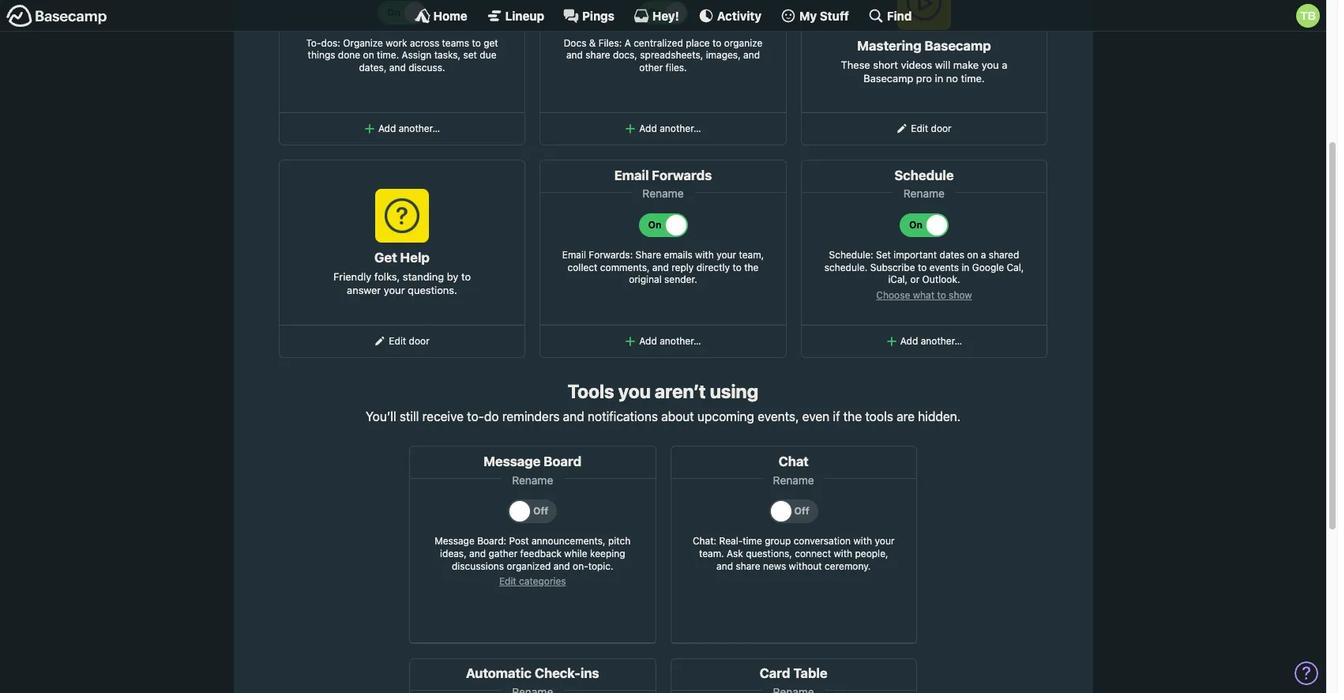 Task type: vqa. For each thing, say whether or not it's contained in the screenshot.
time. to the top
yes



Task type: locate. For each thing, give the bounding box(es) containing it.
in down dates
[[962, 261, 970, 273]]

and down tools
[[563, 410, 585, 424]]

message for board:
[[435, 535, 475, 547]]

0 vertical spatial share
[[586, 49, 611, 61]]

0 vertical spatial in
[[935, 72, 944, 84]]

0 vertical spatial message
[[484, 453, 541, 469]]

another… for add another… link below choose what to show link
[[921, 335, 963, 347]]

1 vertical spatial edit door link
[[283, 328, 522, 354]]

1 horizontal spatial basecamp
[[925, 38, 992, 54]]

hey!
[[653, 8, 680, 23]]

0 horizontal spatial time.
[[377, 49, 399, 61]]

0 vertical spatial time.
[[377, 49, 399, 61]]

edit door for help
[[389, 335, 430, 347]]

rename link up the group
[[768, 467, 820, 492]]

categories
[[519, 575, 566, 587]]

add another…
[[378, 123, 440, 135], [640, 123, 702, 135], [640, 335, 702, 347], [901, 335, 963, 347]]

rename inside schedule rename
[[904, 187, 945, 200]]

edit down organized
[[499, 575, 517, 587]]

1 horizontal spatial time.
[[961, 72, 985, 84]]

rename down forwards
[[643, 187, 684, 200]]

1 vertical spatial edit door
[[389, 335, 430, 347]]

in
[[935, 72, 944, 84], [962, 261, 970, 273]]

dates,
[[359, 62, 387, 74]]

0 vertical spatial on
[[363, 49, 374, 61]]

email left forwards
[[615, 167, 649, 183]]

to inside to-dos: organize work across teams to get things done on time. assign tasks, set due dates, and discuss.
[[472, 37, 481, 49]]

1 horizontal spatial message
[[484, 453, 541, 469]]

your inside email forwards: share emails with your team, collect comments, and reply directly to the original sender.
[[717, 249, 737, 261]]

message up ideas,
[[435, 535, 475, 547]]

0 horizontal spatial with
[[696, 249, 714, 261]]

you up the notifications
[[619, 380, 651, 403]]

email for forwards:
[[562, 249, 586, 261]]

door up schedule
[[931, 123, 952, 135]]

add for add another… link on top of forwards
[[640, 123, 657, 135]]

tools
[[568, 380, 615, 403]]

1 vertical spatial in
[[962, 261, 970, 273]]

you inside mastering basecamp these short videos will make you a basecamp pro in no time.
[[982, 59, 999, 71]]

edit door link up schedule
[[805, 116, 1044, 142]]

add another… up aren't
[[640, 335, 702, 347]]

a right make
[[1002, 59, 1008, 71]]

0 horizontal spatial message
[[435, 535, 475, 547]]

and down share
[[653, 261, 669, 273]]

edit door up schedule
[[911, 123, 952, 135]]

1 vertical spatial basecamp
[[864, 72, 914, 84]]

1 horizontal spatial your
[[717, 249, 737, 261]]

in inside mastering basecamp these short videos will make you a basecamp pro in no time.
[[935, 72, 944, 84]]

rename down board
[[512, 473, 553, 486]]

on up google
[[968, 249, 979, 261]]

aren't
[[655, 380, 706, 403]]

1 vertical spatial a
[[981, 249, 987, 261]]

on up dates,
[[363, 49, 374, 61]]

0 horizontal spatial a
[[981, 249, 987, 261]]

things
[[308, 49, 335, 61]]

to-
[[467, 410, 484, 424]]

centralized
[[634, 37, 683, 49]]

edit door down questions.
[[389, 335, 430, 347]]

1 horizontal spatial a
[[1002, 59, 1008, 71]]

edit door link for help
[[283, 328, 522, 354]]

rename inside email forwards rename
[[643, 187, 684, 200]]

1 horizontal spatial edit door
[[911, 123, 952, 135]]

1 vertical spatial door
[[409, 335, 430, 347]]

a up google
[[981, 249, 987, 261]]

1 horizontal spatial share
[[736, 560, 761, 572]]

0 vertical spatial the
[[745, 261, 759, 273]]

another… for add another… link under "discuss."
[[399, 123, 440, 135]]

0 horizontal spatial on
[[363, 49, 374, 61]]

to inside email forwards: share emails with your team, collect comments, and reply directly to the original sender.
[[733, 261, 742, 273]]

dos:
[[321, 37, 341, 49]]

chat:
[[693, 535, 717, 547]]

my
[[800, 8, 817, 23]]

add another… down "discuss."
[[378, 123, 440, 135]]

choose
[[877, 289, 911, 301]]

message down the reminders
[[484, 453, 541, 469]]

to up set
[[472, 37, 481, 49]]

spreadsheets,
[[640, 49, 704, 61]]

in for basecamp
[[935, 72, 944, 84]]

0 horizontal spatial edit door
[[389, 335, 430, 347]]

find button
[[868, 8, 912, 24]]

0 horizontal spatial the
[[745, 261, 759, 273]]

board:
[[477, 535, 507, 547]]

1 vertical spatial message
[[435, 535, 475, 547]]

0 horizontal spatial you
[[619, 380, 651, 403]]

rename link up share
[[637, 181, 690, 206]]

0 horizontal spatial edit door link
[[283, 328, 522, 354]]

1 horizontal spatial on
[[968, 249, 979, 261]]

tools
[[866, 410, 894, 424]]

with up directly at the right top of page
[[696, 249, 714, 261]]

teams
[[442, 37, 469, 49]]

email inside email forwards: share emails with your team, collect comments, and reply directly to the original sender.
[[562, 249, 586, 261]]

chat
[[779, 453, 809, 469]]

1 horizontal spatial in
[[962, 261, 970, 273]]

0 horizontal spatial in
[[935, 72, 944, 84]]

another… down choose what to show link
[[921, 335, 963, 347]]

to down team,
[[733, 261, 742, 273]]

on inside to-dos: organize work across teams to get things done on time. assign tasks, set due dates, and discuss.
[[363, 49, 374, 61]]

add up aren't
[[640, 335, 657, 347]]

tools you aren't using you'll still receive to-do reminders and notifications about upcoming events, even if the tools are hidden.
[[366, 380, 961, 424]]

rename down schedule
[[904, 187, 945, 200]]

in inside schedule: set important dates on a shared schedule. subscribe to events in google cal, ical, or outlook. choose what to show
[[962, 261, 970, 273]]

dates
[[940, 249, 965, 261]]

2 horizontal spatial your
[[875, 535, 895, 547]]

your up people,
[[875, 535, 895, 547]]

0 vertical spatial edit door link
[[805, 116, 1044, 142]]

email inside email forwards rename
[[615, 167, 649, 183]]

0 vertical spatial a
[[1002, 59, 1008, 71]]

message for board
[[484, 453, 541, 469]]

1 vertical spatial your
[[384, 284, 405, 297]]

add another… for add another… link on top of forwards
[[640, 123, 702, 135]]

message inside 'message board: post announcements, pitch ideas, and gather feedback while keeping discussions organized and on-topic. edit categories'
[[435, 535, 475, 547]]

door down questions.
[[409, 335, 430, 347]]

automatic check-ins
[[466, 665, 600, 681]]

activity
[[717, 8, 762, 23]]

the right if
[[844, 410, 862, 424]]

email forwards rename
[[615, 167, 712, 200]]

1 vertical spatial the
[[844, 410, 862, 424]]

or
[[911, 274, 920, 286]]

0 vertical spatial email
[[615, 167, 649, 183]]

will
[[936, 59, 951, 71]]

with up ceremony. at the right bottom
[[834, 548, 853, 559]]

0 vertical spatial door
[[931, 123, 952, 135]]

in left no
[[935, 72, 944, 84]]

files:
[[599, 37, 622, 49]]

email up the collect
[[562, 249, 586, 261]]

edit inside 'message board: post announcements, pitch ideas, and gather feedback while keeping discussions organized and on-topic. edit categories'
[[499, 575, 517, 587]]

time. down make
[[961, 72, 985, 84]]

important
[[894, 249, 937, 261]]

add another… link up forwards
[[544, 116, 783, 142]]

0 vertical spatial your
[[717, 249, 737, 261]]

schedule:
[[829, 249, 874, 261]]

a inside schedule: set important dates on a shared schedule. subscribe to events in google cal, ical, or outlook. choose what to show
[[981, 249, 987, 261]]

on-
[[573, 560, 588, 572]]

add another… for add another… link below choose what to show link
[[901, 335, 963, 347]]

1 horizontal spatial door
[[931, 123, 952, 135]]

0 horizontal spatial door
[[409, 335, 430, 347]]

1 horizontal spatial email
[[615, 167, 649, 183]]

rename down the chat
[[773, 473, 815, 486]]

rename link up post
[[507, 467, 559, 492]]

share down &
[[586, 49, 611, 61]]

collect
[[568, 261, 598, 273]]

2 horizontal spatial edit
[[911, 123, 929, 135]]

show
[[949, 289, 973, 301]]

choose what to show link
[[877, 289, 973, 301]]

rename link for message board
[[507, 467, 559, 492]]

0 vertical spatial you
[[982, 59, 999, 71]]

door for help
[[409, 335, 430, 347]]

docs & files: a centralized place to organize and share docs, spreadsheets, images, and other files.
[[564, 37, 763, 74]]

0 horizontal spatial share
[[586, 49, 611, 61]]

questions.
[[408, 284, 458, 297]]

my stuff
[[800, 8, 849, 23]]

edit down folks,
[[389, 335, 406, 347]]

announcements,
[[532, 535, 606, 547]]

to up images,
[[713, 37, 722, 49]]

card table
[[760, 665, 828, 681]]

2 horizontal spatial with
[[854, 535, 873, 547]]

work
[[386, 37, 407, 49]]

1 horizontal spatial edit door link
[[805, 116, 1044, 142]]

add for add another… link under "discuss."
[[378, 123, 396, 135]]

0 vertical spatial edit
[[911, 123, 929, 135]]

message board rename
[[484, 453, 582, 486]]

0 horizontal spatial email
[[562, 249, 586, 261]]

share
[[586, 49, 611, 61], [736, 560, 761, 572]]

basecamp up make
[[925, 38, 992, 54]]

1 vertical spatial you
[[619, 380, 651, 403]]

edit up schedule
[[911, 123, 929, 135]]

set
[[463, 49, 477, 61]]

another… up aren't
[[660, 335, 702, 347]]

0 vertical spatial edit door
[[911, 123, 952, 135]]

1 horizontal spatial the
[[844, 410, 862, 424]]

without
[[789, 560, 822, 572]]

add another… link
[[283, 116, 522, 142], [544, 116, 783, 142], [544, 328, 783, 354], [805, 328, 1044, 354]]

the
[[745, 261, 759, 273], [844, 410, 862, 424]]

1 vertical spatial on
[[968, 249, 979, 261]]

1 horizontal spatial edit
[[499, 575, 517, 587]]

add another… link down choose what to show link
[[805, 328, 1044, 354]]

assign
[[402, 49, 432, 61]]

add
[[378, 123, 396, 135], [640, 123, 657, 135], [640, 335, 657, 347], [901, 335, 919, 347]]

a
[[1002, 59, 1008, 71], [981, 249, 987, 261]]

your up directly at the right top of page
[[717, 249, 737, 261]]

add another… for add another… link under "discuss."
[[378, 123, 440, 135]]

shared
[[989, 249, 1020, 261]]

1 vertical spatial email
[[562, 249, 586, 261]]

your down folks,
[[384, 284, 405, 297]]

another… for add another… link over aren't
[[660, 335, 702, 347]]

original
[[629, 274, 662, 286]]

connect
[[795, 548, 831, 559]]

outlook.
[[923, 274, 961, 286]]

team.
[[699, 548, 724, 559]]

mastering basecamp these short videos will make you a basecamp pro in no time.
[[841, 38, 1008, 84]]

share down "ask"
[[736, 560, 761, 572]]

add up email forwards rename
[[640, 123, 657, 135]]

1 vertical spatial time.
[[961, 72, 985, 84]]

make
[[954, 59, 979, 71]]

no
[[947, 72, 959, 84]]

and down "ask"
[[717, 560, 733, 572]]

1 vertical spatial share
[[736, 560, 761, 572]]

the down team,
[[745, 261, 759, 273]]

and down "assign"
[[389, 62, 406, 74]]

0 horizontal spatial edit
[[389, 335, 406, 347]]

images,
[[706, 49, 741, 61]]

check-
[[535, 665, 581, 681]]

questions,
[[746, 548, 793, 559]]

you right make
[[982, 59, 999, 71]]

with up people,
[[854, 535, 873, 547]]

add another… down choose what to show link
[[901, 335, 963, 347]]

a inside mastering basecamp these short videos will make you a basecamp pro in no time.
[[1002, 59, 1008, 71]]

by
[[447, 271, 459, 283]]

basecamp down short
[[864, 72, 914, 84]]

to right the by
[[461, 271, 471, 283]]

another…
[[399, 123, 440, 135], [660, 123, 702, 135], [660, 335, 702, 347], [921, 335, 963, 347]]

&
[[589, 37, 596, 49]]

ical,
[[889, 274, 908, 286]]

another… up forwards
[[660, 123, 702, 135]]

2 vertical spatial edit
[[499, 575, 517, 587]]

rename link up important
[[898, 181, 951, 206]]

another… down "discuss."
[[399, 123, 440, 135]]

time. down work
[[377, 49, 399, 61]]

1 horizontal spatial you
[[982, 59, 999, 71]]

2 vertical spatial your
[[875, 535, 895, 547]]

a
[[625, 37, 631, 49]]

add down dates,
[[378, 123, 396, 135]]

email
[[615, 167, 649, 183], [562, 249, 586, 261]]

people,
[[855, 548, 889, 559]]

schedule: set important dates on a shared schedule. subscribe to events in google cal, ical, or outlook. choose what to show
[[825, 249, 1024, 301]]

board
[[544, 453, 582, 469]]

and inside email forwards: share emails with your team, collect comments, and reply directly to the original sender.
[[653, 261, 669, 273]]

edit door link
[[805, 116, 1044, 142], [283, 328, 522, 354]]

folks,
[[374, 271, 400, 283]]

0 horizontal spatial your
[[384, 284, 405, 297]]

time
[[743, 535, 762, 547]]

to inside "docs & files: a centralized place to organize and share docs, spreadsheets, images, and other files."
[[713, 37, 722, 49]]

add another… up forwards
[[640, 123, 702, 135]]

you
[[982, 59, 999, 71], [619, 380, 651, 403]]

add down what
[[901, 335, 919, 347]]

schedule
[[895, 167, 954, 183]]

message inside message board rename
[[484, 453, 541, 469]]

1 vertical spatial edit
[[389, 335, 406, 347]]

rename link
[[637, 181, 690, 206], [898, 181, 951, 206], [507, 467, 559, 492], [768, 467, 820, 492]]

edit door link down questions.
[[283, 328, 522, 354]]

with inside email forwards: share emails with your team, collect comments, and reply directly to the original sender.
[[696, 249, 714, 261]]

0 vertical spatial basecamp
[[925, 38, 992, 54]]

still
[[400, 410, 419, 424]]

and
[[567, 49, 583, 61], [744, 49, 760, 61], [389, 62, 406, 74], [653, 261, 669, 273], [563, 410, 585, 424], [469, 548, 486, 559], [554, 560, 570, 572], [717, 560, 733, 572]]



Task type: describe. For each thing, give the bounding box(es) containing it.
schedule.
[[825, 261, 868, 273]]

done
[[338, 49, 361, 61]]

conversation
[[794, 535, 851, 547]]

edit door for basecamp
[[911, 123, 952, 135]]

organize
[[343, 37, 383, 49]]

and inside the tools you aren't using you'll still receive to-do reminders and notifications about upcoming events, even if the tools are hidden.
[[563, 410, 585, 424]]

are
[[897, 410, 915, 424]]

another… for add another… link on top of forwards
[[660, 123, 702, 135]]

tim burton image
[[1297, 4, 1321, 28]]

add another… for add another… link over aren't
[[640, 335, 702, 347]]

pro
[[917, 72, 933, 84]]

the inside email forwards: share emails with your team, collect comments, and reply directly to the original sender.
[[745, 261, 759, 273]]

share inside chat: real-time group conversation with your team. ask questions, connect with people, and share news without ceremony.
[[736, 560, 761, 572]]

ask
[[727, 548, 744, 559]]

even
[[803, 410, 830, 424]]

find
[[887, 8, 912, 23]]

news
[[763, 560, 787, 572]]

help
[[400, 250, 430, 266]]

do
[[484, 410, 499, 424]]

your inside chat: real-time group conversation with your team. ask questions, connect with people, and share news without ceremony.
[[875, 535, 895, 547]]

share inside "docs & files: a centralized place to organize and share docs, spreadsheets, images, and other files."
[[586, 49, 611, 61]]

these
[[841, 59, 871, 71]]

group
[[765, 535, 791, 547]]

main element
[[0, 0, 1327, 32]]

forwards:
[[589, 249, 633, 261]]

using
[[710, 380, 759, 403]]

to-dos: organize work across teams to get things done on time. assign tasks, set due dates, and discuss.
[[306, 37, 498, 74]]

friendly
[[333, 271, 372, 283]]

feedback
[[520, 548, 562, 559]]

to down the outlook.
[[938, 289, 947, 301]]

while
[[565, 548, 588, 559]]

events
[[930, 261, 959, 273]]

keeping
[[590, 548, 626, 559]]

door for basecamp
[[931, 123, 952, 135]]

time. inside mastering basecamp these short videos will make you a basecamp pro in no time.
[[961, 72, 985, 84]]

to-
[[306, 37, 321, 49]]

the inside the tools you aren't using you'll still receive to-do reminders and notifications about upcoming events, even if the tools are hidden.
[[844, 410, 862, 424]]

sender.
[[665, 274, 698, 286]]

you inside the tools you aren't using you'll still receive to-do reminders and notifications about upcoming events, even if the tools are hidden.
[[619, 380, 651, 403]]

short
[[874, 59, 898, 71]]

get
[[375, 250, 397, 266]]

my stuff button
[[781, 8, 849, 24]]

organize
[[725, 37, 763, 49]]

rename link for chat
[[768, 467, 820, 492]]

gather
[[489, 548, 518, 559]]

due
[[480, 49, 497, 61]]

and down organize on the right top
[[744, 49, 760, 61]]

docs
[[564, 37, 587, 49]]

edit door link for basecamp
[[805, 116, 1044, 142]]

upcoming
[[698, 410, 755, 424]]

edit categories link
[[499, 575, 566, 587]]

add for add another… link over aren't
[[640, 335, 657, 347]]

rename link for email forwards
[[637, 181, 690, 206]]

and up 'discussions'
[[469, 548, 486, 559]]

receive
[[423, 410, 464, 424]]

stuff
[[820, 8, 849, 23]]

and inside to-dos: organize work across teams to get things done on time. assign tasks, set due dates, and discuss.
[[389, 62, 406, 74]]

1 horizontal spatial with
[[834, 548, 853, 559]]

add another… link down "discuss."
[[283, 116, 522, 142]]

to inside get help friendly folks, standing by to answer your questions.
[[461, 271, 471, 283]]

topic.
[[588, 560, 614, 572]]

hey! button
[[634, 8, 680, 24]]

ins
[[581, 665, 600, 681]]

email for forwards
[[615, 167, 649, 183]]

get
[[484, 37, 498, 49]]

lineup link
[[487, 8, 545, 24]]

directly
[[697, 261, 730, 273]]

set
[[876, 249, 891, 261]]

team,
[[739, 249, 764, 261]]

about
[[662, 410, 694, 424]]

table
[[794, 665, 828, 681]]

lineup
[[506, 8, 545, 23]]

forwards
[[652, 167, 712, 183]]

add another… link up aren't
[[544, 328, 783, 354]]

you'll
[[366, 410, 397, 424]]

and down docs
[[567, 49, 583, 61]]

chat: real-time group conversation with your team. ask questions, connect with people, and share news without ceremony.
[[693, 535, 895, 572]]

rename inside message board rename
[[512, 473, 553, 486]]

edit for get
[[389, 335, 406, 347]]

and inside chat: real-time group conversation with your team. ask questions, connect with people, and share news without ceremony.
[[717, 560, 733, 572]]

in for set
[[962, 261, 970, 273]]

email forwards: share emails with your team, collect comments, and reply directly to the original sender.
[[562, 249, 764, 286]]

standing
[[403, 271, 444, 283]]

to down important
[[918, 261, 927, 273]]

your inside get help friendly folks, standing by to answer your questions.
[[384, 284, 405, 297]]

real-
[[720, 535, 743, 547]]

rename link for schedule
[[898, 181, 951, 206]]

pings button
[[564, 8, 615, 24]]

time. inside to-dos: organize work across teams to get things done on time. assign tasks, set due dates, and discuss.
[[377, 49, 399, 61]]

pings
[[582, 8, 615, 23]]

automatic
[[466, 665, 532, 681]]

reminders
[[502, 410, 560, 424]]

cal,
[[1007, 261, 1024, 273]]

discussions
[[452, 560, 504, 572]]

if
[[833, 410, 841, 424]]

files.
[[666, 62, 687, 74]]

on inside schedule: set important dates on a shared schedule. subscribe to events in google cal, ical, or outlook. choose what to show
[[968, 249, 979, 261]]

mastering
[[858, 38, 922, 54]]

activity link
[[698, 8, 762, 24]]

and down while
[[554, 560, 570, 572]]

switch accounts image
[[6, 4, 107, 28]]

0 horizontal spatial basecamp
[[864, 72, 914, 84]]

add for add another… link below choose what to show link
[[901, 335, 919, 347]]

other
[[640, 62, 663, 74]]

edit for mastering
[[911, 123, 929, 135]]

post
[[509, 535, 529, 547]]

subscribe
[[871, 261, 916, 273]]



